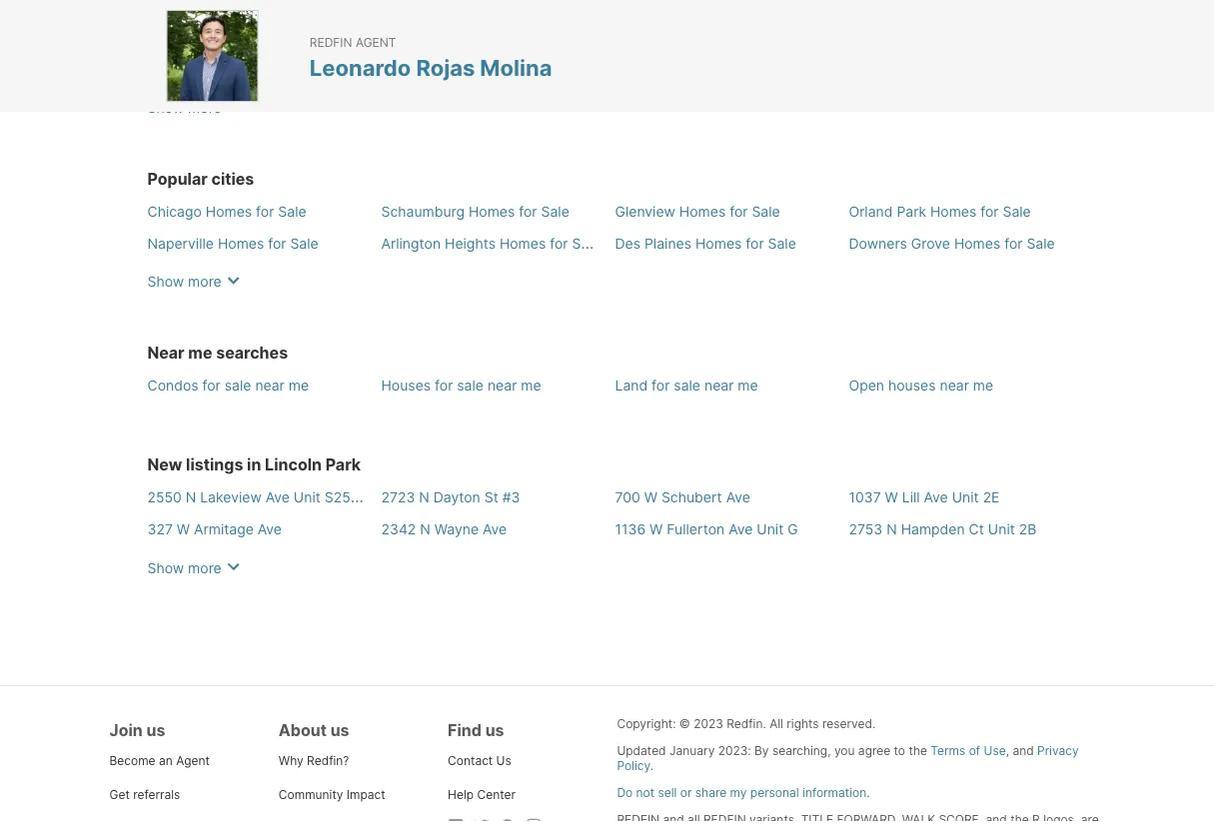 Task type: vqa. For each thing, say whether or not it's contained in the screenshot.
PROPERTY TAX UP TO $1,250/YEAR
no



Task type: describe. For each thing, give the bounding box(es) containing it.
2753 n hampden ct unit 2b link
[[849, 521, 1037, 538]]

show for popular
[[147, 273, 184, 290]]

naperville for naperville real estate agents
[[147, 60, 214, 77]]

new listings in lincoln park
[[147, 455, 361, 475]]

about us
[[279, 721, 349, 740]]

for down near me searches
[[202, 377, 221, 394]]

1037 w lill ave unit 2e
[[849, 489, 1000, 506]]

downers grove homes for sale link
[[849, 235, 1055, 252]]

n for 2342
[[420, 521, 431, 538]]

contact us
[[448, 754, 512, 769]]

estate down the schaumburg real estate agents
[[532, 60, 574, 77]]

community impact button
[[279, 788, 385, 803]]

real down the schaumburg real estate agents
[[500, 60, 528, 77]]

all
[[770, 717, 784, 731]]

get referrals
[[109, 788, 180, 803]]

why
[[279, 754, 304, 769]]

#3
[[502, 489, 520, 506]]

show more for popular
[[147, 273, 222, 290]]

redfin pinterest image
[[500, 819, 516, 822]]

redfin instagram image
[[526, 819, 542, 822]]

searching,
[[773, 744, 831, 758]]

naperville real estate agents
[[147, 60, 342, 77]]

ave for wayne
[[483, 521, 507, 538]]

2753 n hampden ct unit 2b
[[849, 521, 1037, 538]]

searches
[[216, 343, 288, 363]]

real for chicago
[[206, 28, 234, 45]]

us
[[496, 754, 512, 769]]

schaumburg for schaumburg real estate agents
[[381, 28, 465, 45]]

©
[[680, 717, 690, 731]]

for up des plaines homes for sale
[[730, 203, 748, 220]]

land
[[615, 377, 648, 394]]

des plaines homes for sale
[[615, 235, 796, 252]]

1 show more link from the top
[[147, 88, 246, 119]]

copyright: © 2023 redfin. all rights reserved.
[[617, 717, 876, 731]]

open houses near me
[[849, 377, 994, 394]]

homes up naperville homes for sale
[[206, 203, 252, 220]]

redfin.
[[727, 717, 766, 731]]

downers grove homes for sale
[[849, 235, 1055, 252]]

more for listings
[[188, 560, 222, 577]]

700 w schubert ave link
[[615, 489, 750, 506]]

naperville real estate agents link
[[147, 60, 342, 77]]

for down orland park homes for sale link
[[1005, 235, 1023, 252]]

become an agent button
[[109, 754, 210, 769]]

you
[[835, 744, 855, 758]]

agents for naperville real estate agents
[[296, 60, 342, 77]]

in
[[247, 455, 261, 475]]

find
[[448, 721, 482, 740]]

rojas
[[416, 54, 475, 81]]

do not sell or share my personal information link
[[617, 786, 867, 800]]

unit for 2b
[[988, 521, 1015, 538]]

show more for new
[[147, 560, 222, 577]]

glenview homes for sale link
[[615, 203, 780, 220]]

2023:
[[718, 744, 751, 758]]

redfin agent leonardo rojas molina
[[310, 35, 552, 81]]

wayne
[[435, 521, 479, 538]]

heights for real
[[445, 60, 496, 77]]

arlington heights real estate agents
[[381, 60, 624, 77]]

us for about us
[[330, 721, 349, 740]]

new
[[147, 455, 182, 475]]

2550 n lakeview ave unit s2501 link
[[147, 487, 366, 507]]

hampden
[[901, 521, 965, 538]]

,
[[1006, 744, 1010, 758]]

me for houses
[[521, 377, 541, 394]]

show more link for popular
[[147, 263, 246, 293]]

for right land
[[652, 377, 670, 394]]

for up arlington heights homes for sale link
[[519, 203, 537, 220]]

schaumburg homes for sale
[[381, 203, 570, 220]]

w for 1037
[[885, 489, 898, 506]]

an
[[159, 754, 173, 769]]

2b
[[1019, 521, 1037, 538]]

for down glenview homes for sale link
[[746, 235, 764, 252]]

ave for lakeview
[[266, 489, 290, 506]]

privacy policy link
[[617, 744, 1079, 773]]

by
[[755, 744, 769, 758]]

agent inside redfin agent leonardo rojas molina
[[356, 35, 396, 49]]

houses for sale near me
[[381, 377, 541, 394]]

terms
[[931, 744, 966, 758]]

2550
[[147, 489, 182, 506]]

show more link for new
[[147, 549, 246, 580]]

lincoln
[[265, 455, 322, 475]]

st
[[485, 489, 499, 506]]

redfin twitter image
[[474, 819, 490, 822]]

1 vertical spatial agent
[[176, 754, 210, 769]]

for down chicago homes for sale link
[[268, 235, 286, 252]]

policy
[[617, 759, 650, 773]]

privacy policy
[[617, 744, 1079, 773]]

for left des
[[550, 235, 568, 252]]

327 w armitage ave link
[[147, 521, 282, 538]]

condos for sale near me
[[147, 377, 309, 394]]

naperville for naperville homes for sale
[[147, 235, 214, 252]]

and
[[1013, 744, 1034, 758]]

become
[[109, 754, 156, 769]]

homes up downers grove homes for sale link
[[931, 203, 977, 220]]

show for new
[[147, 560, 184, 577]]

for up downers grove homes for sale
[[981, 203, 999, 220]]

rights
[[787, 717, 819, 731]]

referrals
[[133, 788, 180, 803]]

2723
[[381, 489, 415, 506]]

327 w armitage ave
[[147, 521, 282, 538]]

get referrals button
[[109, 788, 180, 803]]

estate for schaumburg
[[501, 28, 543, 45]]

armitage
[[194, 521, 254, 538]]

us for find us
[[485, 721, 504, 740]]

contact us button
[[448, 754, 512, 769]]

1037
[[849, 489, 881, 506]]

2550 n lakeview ave unit s2501
[[147, 489, 366, 506]]

updated
[[617, 744, 666, 758]]

for up naperville homes for sale
[[256, 203, 274, 220]]

real for schaumburg
[[469, 28, 497, 45]]

popular cities
[[147, 169, 254, 188]]

ave for lill
[[924, 489, 948, 506]]

dayton
[[434, 489, 481, 506]]

arlington for arlington heights homes for sale
[[381, 235, 441, 252]]

1037 w lill ave unit 2e link
[[849, 489, 1000, 506]]

near
[[147, 343, 185, 363]]

listings
[[186, 455, 243, 475]]

cities
[[211, 169, 254, 188]]

find us
[[448, 721, 504, 740]]

community
[[279, 788, 343, 803]]

homes right grove at the right top
[[954, 235, 1001, 252]]

chicago for chicago real estate agents
[[147, 28, 202, 45]]



Task type: locate. For each thing, give the bounding box(es) containing it.
open
[[849, 377, 885, 394]]

ave up 1136 w fullerton ave unit g
[[726, 489, 750, 506]]

show up "popular"
[[147, 99, 184, 116]]

n for 2550
[[186, 489, 196, 506]]

2 schaumburg from the top
[[381, 203, 465, 220]]

heights down schaumburg homes for sale
[[445, 235, 496, 252]]

sale right houses
[[457, 377, 484, 394]]

sale for condos
[[225, 377, 251, 394]]

2 near from the left
[[488, 377, 517, 394]]

naperville down chicago real estate agents
[[147, 60, 214, 77]]

700 w schubert ave
[[615, 489, 750, 506]]

0 vertical spatial show more
[[147, 99, 222, 116]]

arlington for arlington heights real estate agents
[[381, 60, 441, 77]]

ave right fullerton at the right of the page
[[729, 521, 753, 538]]

more
[[188, 99, 222, 116], [188, 273, 222, 290], [188, 560, 222, 577]]

agents for schaumburg real estate agents
[[547, 28, 593, 45]]

do not sell or share my personal information .
[[617, 786, 870, 800]]

n right 2723
[[419, 489, 430, 506]]

1 vertical spatial arlington
[[381, 235, 441, 252]]

1 near from the left
[[255, 377, 285, 394]]

sale down searches
[[225, 377, 251, 394]]

0 vertical spatial arlington
[[381, 60, 441, 77]]

sale
[[278, 203, 306, 220], [541, 203, 570, 220], [752, 203, 780, 220], [1003, 203, 1031, 220], [290, 235, 319, 252], [572, 235, 600, 252], [768, 235, 796, 252], [1027, 235, 1055, 252]]

agents up molina
[[547, 28, 593, 45]]

3 show more link from the top
[[147, 549, 246, 580]]

reserved.
[[823, 717, 876, 731]]

show more link down the naperville real estate agents link
[[147, 88, 246, 119]]

ave for schubert
[[726, 489, 750, 506]]

0 horizontal spatial agent
[[176, 754, 210, 769]]

2023
[[694, 717, 724, 731]]

redfin?
[[307, 754, 349, 769]]

january
[[670, 744, 715, 758]]

us right find
[[485, 721, 504, 740]]

2342 n wayne ave link
[[381, 521, 507, 538]]

heights
[[445, 60, 496, 77], [445, 235, 496, 252]]

0 vertical spatial chicago
[[147, 28, 202, 45]]

information
[[803, 786, 867, 800]]

orland park homes for sale link
[[849, 203, 1031, 220]]

show up near
[[147, 273, 184, 290]]

unit right ct
[[988, 521, 1015, 538]]

schaumburg up arlington heights homes for sale link
[[381, 203, 465, 220]]

us right the "join"
[[146, 721, 165, 740]]

1 heights from the top
[[445, 60, 496, 77]]

personal
[[750, 786, 799, 800]]

park
[[897, 203, 927, 220], [326, 455, 361, 475]]

2 naperville from the top
[[147, 235, 214, 252]]

real for naperville
[[218, 60, 246, 77]]

2 vertical spatial more
[[188, 560, 222, 577]]

agents right molina
[[578, 60, 624, 77]]

estate for naperville
[[250, 60, 292, 77]]

arlington down schaumburg real estate agents link
[[381, 60, 441, 77]]

ave down the 'lincoln'
[[266, 489, 290, 506]]

help
[[448, 788, 474, 803]]

0 vertical spatial show
[[147, 99, 184, 116]]

1 vertical spatial .
[[867, 786, 870, 800]]

houses
[[889, 377, 936, 394]]

2 vertical spatial show
[[147, 560, 184, 577]]

become an agent
[[109, 754, 210, 769]]

lakeview
[[200, 489, 262, 506]]

agents up leonardo
[[284, 28, 330, 45]]

show more link down 327 w armitage ave link
[[147, 549, 246, 580]]

2 more from the top
[[188, 273, 222, 290]]

1 show from the top
[[147, 99, 184, 116]]

0 vertical spatial park
[[897, 203, 927, 220]]

sale for land
[[674, 377, 701, 394]]

leonardo rojas molina link
[[310, 54, 552, 81]]

real
[[206, 28, 234, 45], [469, 28, 497, 45], [218, 60, 246, 77], [500, 60, 528, 77]]

unit for 2e
[[952, 489, 979, 506]]

show more
[[147, 99, 222, 116], [147, 273, 222, 290], [147, 560, 222, 577]]

unit
[[294, 489, 321, 506], [952, 489, 979, 506], [757, 521, 784, 538], [988, 521, 1015, 538]]

to
[[894, 744, 906, 758]]

estate for chicago
[[238, 28, 280, 45]]

2723 n dayton st #3 link
[[381, 489, 520, 506]]

agent right an
[[176, 754, 210, 769]]

us up redfin?
[[330, 721, 349, 740]]

arlington heights real estate agents link
[[381, 58, 624, 78]]

schaumburg real estate agents
[[381, 28, 593, 45]]

open houses near me link
[[849, 377, 994, 394]]

n right the 2753
[[887, 521, 897, 538]]

community impact
[[279, 788, 385, 803]]

schaumburg up leonardo rojas molina link
[[381, 28, 465, 45]]

estate up naperville real estate agents
[[238, 28, 280, 45]]

naperville
[[147, 60, 214, 77], [147, 235, 214, 252]]

1 show more from the top
[[147, 99, 222, 116]]

0 vertical spatial heights
[[445, 60, 496, 77]]

1 vertical spatial show more link
[[147, 263, 246, 293]]

glenview
[[615, 203, 676, 220]]

more down the naperville real estate agents link
[[188, 99, 222, 116]]

privacy
[[1038, 744, 1079, 758]]

1 vertical spatial park
[[326, 455, 361, 475]]

1 horizontal spatial .
[[867, 786, 870, 800]]

2 show more from the top
[[147, 273, 222, 290]]

3 sale from the left
[[674, 377, 701, 394]]

agents for chicago real estate agents
[[284, 28, 330, 45]]

0 vertical spatial show more link
[[147, 88, 246, 119]]

more for cities
[[188, 273, 222, 290]]

of
[[969, 744, 981, 758]]

1 vertical spatial show
[[147, 273, 184, 290]]

0 horizontal spatial .
[[650, 759, 654, 773]]

2 horizontal spatial us
[[485, 721, 504, 740]]

show more down naperville homes for sale link in the left of the page
[[147, 273, 222, 290]]

real up naperville real estate agents
[[206, 28, 234, 45]]

3 more from the top
[[188, 560, 222, 577]]

ave down st
[[483, 521, 507, 538]]

estate
[[238, 28, 280, 45], [501, 28, 543, 45], [250, 60, 292, 77], [532, 60, 574, 77]]

1 horizontal spatial us
[[330, 721, 349, 740]]

more down naperville homes for sale
[[188, 273, 222, 290]]

not
[[636, 786, 655, 800]]

1 us from the left
[[146, 721, 165, 740]]

2342 n wayne ave
[[381, 521, 507, 538]]

for right houses
[[435, 377, 453, 394]]

sell
[[658, 786, 677, 800]]

near
[[255, 377, 285, 394], [488, 377, 517, 394], [705, 377, 734, 394], [940, 377, 969, 394]]

n right 2342 at the left
[[420, 521, 431, 538]]

2 us from the left
[[330, 721, 349, 740]]

2 chicago from the top
[[147, 203, 202, 220]]

n for 2723
[[419, 489, 430, 506]]

w right 1136
[[650, 521, 663, 538]]

real down chicago real estate agents
[[218, 60, 246, 77]]

des plaines homes for sale link
[[615, 235, 796, 252]]

unit left g
[[757, 521, 784, 538]]

2753
[[849, 521, 883, 538]]

center
[[477, 788, 516, 803]]

ave right lill at the right of page
[[924, 489, 948, 506]]

w for 700
[[644, 489, 658, 506]]

w right 327
[[177, 521, 190, 538]]

sale right land
[[674, 377, 701, 394]]

ct
[[969, 521, 984, 538]]

unit for g
[[757, 521, 784, 538]]

unit down the 'lincoln'
[[294, 489, 321, 506]]

sale for houses
[[457, 377, 484, 394]]

agent
[[356, 35, 396, 49], [176, 754, 210, 769]]

show more down 327
[[147, 560, 222, 577]]

0 horizontal spatial us
[[146, 721, 165, 740]]

condos
[[147, 377, 199, 394]]

ave for fullerton
[[729, 521, 753, 538]]

why redfin? button
[[279, 754, 349, 769]]

0 horizontal spatial park
[[326, 455, 361, 475]]

schubert
[[662, 489, 722, 506]]

molina
[[480, 54, 552, 81]]

us for join us
[[146, 721, 165, 740]]

leonardo
[[310, 54, 411, 81]]

3 show more from the top
[[147, 560, 222, 577]]

1 vertical spatial schaumburg
[[381, 203, 465, 220]]

park up s2501
[[326, 455, 361, 475]]

1136 w fullerton ave unit g
[[615, 521, 798, 538]]

ave down 2550 n lakeview ave unit s2501 on the left of page
[[258, 521, 282, 538]]

w right 700
[[644, 489, 658, 506]]

why redfin?
[[279, 754, 349, 769]]

2e
[[983, 489, 1000, 506]]

near for condos for sale near me
[[255, 377, 285, 394]]

glenview homes for sale
[[615, 203, 780, 220]]

agents down the 'redfin'
[[296, 60, 342, 77]]

1 more from the top
[[188, 99, 222, 116]]

2 arlington from the top
[[381, 235, 441, 252]]

1 vertical spatial naperville
[[147, 235, 214, 252]]

0 vertical spatial agent
[[356, 35, 396, 49]]

1 vertical spatial chicago
[[147, 203, 202, 220]]

orland
[[849, 203, 893, 220]]

4 near from the left
[[940, 377, 969, 394]]

or
[[681, 786, 692, 800]]

homes up arlington heights homes for sale link
[[469, 203, 515, 220]]

popular
[[147, 169, 208, 188]]

me for condos
[[289, 377, 309, 394]]

agree
[[858, 744, 891, 758]]

arlington heights homes for sale link
[[381, 233, 600, 252]]

. down updated
[[650, 759, 654, 773]]

near for land for sale near me
[[705, 377, 734, 394]]

chicago down "popular"
[[147, 203, 202, 220]]

2 horizontal spatial sale
[[674, 377, 701, 394]]

houses
[[381, 377, 431, 394]]

0 horizontal spatial sale
[[225, 377, 251, 394]]

1 sale from the left
[[225, 377, 251, 394]]

2 vertical spatial show more
[[147, 560, 222, 577]]

land for sale near me link
[[615, 377, 758, 394]]

3 us from the left
[[485, 721, 504, 740]]

1 vertical spatial heights
[[445, 235, 496, 252]]

us
[[146, 721, 165, 740], [330, 721, 349, 740], [485, 721, 504, 740]]

park up grove at the right top
[[897, 203, 927, 220]]

0 vertical spatial schaumburg
[[381, 28, 465, 45]]

1 schaumburg from the top
[[381, 28, 465, 45]]

join
[[109, 721, 143, 740]]

estate up molina
[[501, 28, 543, 45]]

share
[[696, 786, 727, 800]]

n right 2550 at bottom
[[186, 489, 196, 506]]

0 vertical spatial .
[[650, 759, 654, 773]]

show down 327
[[147, 560, 184, 577]]

1 horizontal spatial park
[[897, 203, 927, 220]]

heights down schaumburg real estate agents link
[[445, 60, 496, 77]]

1 naperville from the top
[[147, 60, 214, 77]]

chicago up naperville real estate agents
[[147, 28, 202, 45]]

lill
[[902, 489, 920, 506]]

homes down glenview homes for sale link
[[696, 235, 742, 252]]

homes down chicago homes for sale link
[[218, 235, 264, 252]]

show
[[147, 99, 184, 116], [147, 273, 184, 290], [147, 560, 184, 577]]

show more link down naperville homes for sale
[[147, 263, 246, 293]]

unit left 2e on the right
[[952, 489, 979, 506]]

. down privacy policy
[[867, 786, 870, 800]]

2 sale from the left
[[457, 377, 484, 394]]

naperville homes for sale
[[147, 235, 319, 252]]

1136
[[615, 521, 646, 538]]

1 horizontal spatial sale
[[457, 377, 484, 394]]

s2501
[[325, 489, 366, 506]]

schaumburg for schaumburg homes for sale
[[381, 203, 465, 220]]

unit for s2501
[[294, 489, 321, 506]]

terms of use link
[[931, 744, 1006, 758]]

real up arlington heights real estate agents link
[[469, 28, 497, 45]]

copyright:
[[617, 717, 676, 731]]

2 show from the top
[[147, 273, 184, 290]]

2 vertical spatial show more link
[[147, 549, 246, 580]]

near for houses for sale near me
[[488, 377, 517, 394]]

n for 2753
[[887, 521, 897, 538]]

0 vertical spatial naperville
[[147, 60, 214, 77]]

redfin
[[310, 35, 352, 49]]

chicago real estate agents link
[[147, 28, 330, 45]]

ave for armitage
[[258, 521, 282, 538]]

chicago for chicago homes for sale
[[147, 203, 202, 220]]

leonardo rojas molina, redfin agent image
[[166, 10, 258, 102]]

estate down chicago real estate agents link
[[250, 60, 292, 77]]

3 show from the top
[[147, 560, 184, 577]]

3 near from the left
[[705, 377, 734, 394]]

arlington down schaumburg homes for sale
[[381, 235, 441, 252]]

1 vertical spatial more
[[188, 273, 222, 290]]

plaines
[[645, 235, 692, 252]]

homes down schaumburg homes for sale
[[500, 235, 546, 252]]

show more up "popular"
[[147, 99, 222, 116]]

grove
[[911, 235, 951, 252]]

327
[[147, 521, 173, 538]]

more down 327 w armitage ave link
[[188, 560, 222, 577]]

w for 327
[[177, 521, 190, 538]]

naperville down chicago homes for sale link
[[147, 235, 214, 252]]

1 arlington from the top
[[381, 60, 441, 77]]

sale
[[225, 377, 251, 394], [457, 377, 484, 394], [674, 377, 701, 394]]

agent up leonardo
[[356, 35, 396, 49]]

w for 1136
[[650, 521, 663, 538]]

1 chicago from the top
[[147, 28, 202, 45]]

des
[[615, 235, 641, 252]]

heights for homes
[[445, 235, 496, 252]]

homes up des plaines homes for sale
[[680, 203, 726, 220]]

me for land
[[738, 377, 758, 394]]

agents
[[284, 28, 330, 45], [547, 28, 593, 45], [296, 60, 342, 77], [578, 60, 624, 77]]

1 vertical spatial show more
[[147, 273, 222, 290]]

2 heights from the top
[[445, 235, 496, 252]]

chicago homes for sale link
[[147, 203, 306, 220]]

redfin facebook image
[[448, 819, 464, 822]]

w left lill at the right of page
[[885, 489, 898, 506]]

2 show more link from the top
[[147, 263, 246, 293]]

0 vertical spatial more
[[188, 99, 222, 116]]

1 horizontal spatial agent
[[356, 35, 396, 49]]



